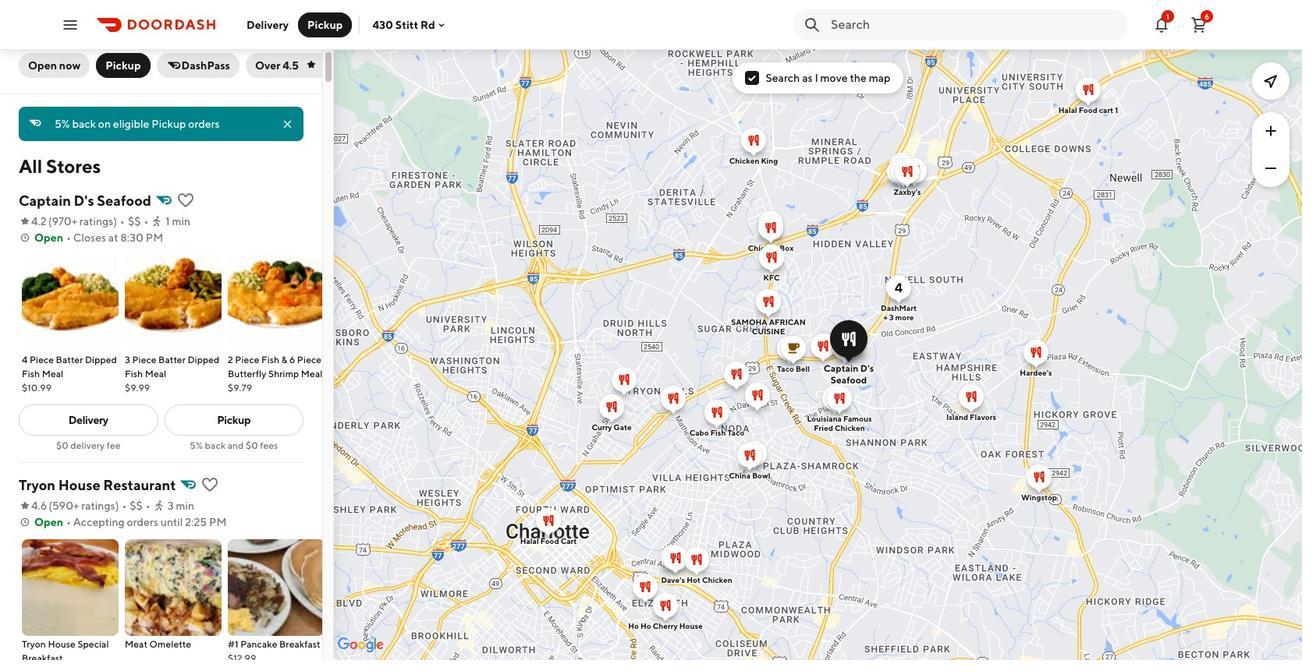 Task type: locate. For each thing, give the bounding box(es) containing it.
0 horizontal spatial orders
[[127, 517, 158, 529]]

4 piece batter dipped fish meal image
[[22, 255, 119, 352]]

1 dipped from the left
[[85, 354, 117, 366]]

)
[[113, 215, 117, 228], [115, 500, 119, 513]]

$$ up 8:30
[[128, 215, 141, 228]]

2 vertical spatial open
[[34, 517, 63, 529]]

and
[[228, 440, 244, 452]]

$0 left delivery
[[56, 440, 68, 452]]

halal
[[1058, 105, 1077, 114], [1058, 105, 1077, 114], [520, 537, 539, 546], [520, 537, 539, 546]]

more
[[895, 313, 914, 322], [895, 313, 914, 322]]

( right '4.2'
[[48, 215, 52, 228]]

$0
[[56, 440, 68, 452], [246, 440, 258, 452]]

cherry
[[653, 622, 678, 631], [653, 622, 678, 631]]

meal inside 3 piece batter dipped fish meal $9.99
[[145, 368, 166, 380]]

pickup button up over 4.5 button
[[298, 12, 352, 37]]

min down click to add this store to your saved list icon
[[172, 215, 191, 228]]

2 items, open order cart image
[[1190, 15, 1209, 34]]

back for and
[[205, 440, 226, 452]]

dave's hot chicken
[[661, 576, 732, 585], [661, 576, 732, 585]]

2 horizontal spatial meal
[[301, 368, 323, 380]]

island
[[946, 412, 968, 422], [946, 412, 968, 422]]

1 vertical spatial • $$
[[122, 500, 143, 513]]

zoom out image
[[1262, 159, 1281, 178]]

china
[[729, 471, 750, 480], [729, 471, 750, 480]]

2 batter from the left
[[158, 354, 186, 366]]

meal up $10.99
[[42, 368, 63, 380]]

1 vertical spatial delivery
[[69, 414, 108, 427]]

batter down 3 piece batter dipped fish meal image
[[158, 354, 186, 366]]

samoha
[[731, 317, 767, 327], [731, 317, 767, 327]]

6 inside 2 piece fish & 6 piece butterfly shrimp meal $9.79
[[289, 354, 295, 366]]

orders left the until
[[127, 517, 158, 529]]

pickup button right now
[[96, 53, 150, 78]]

0 horizontal spatial pm
[[146, 232, 163, 244]]

• $$ up 8:30
[[120, 215, 141, 228]]

$0 right and
[[246, 440, 258, 452]]

map region
[[274, 29, 1302, 661]]

) for restaurant
[[115, 500, 119, 513]]

dashmart + 3 more samoha african cuisine
[[731, 303, 917, 336], [731, 303, 917, 336]]

taco
[[777, 364, 794, 373], [777, 364, 794, 373], [727, 428, 744, 437], [727, 428, 744, 437]]

batter inside 3 piece batter dipped fish meal $9.99
[[158, 354, 186, 366]]

0 vertical spatial min
[[172, 215, 191, 228]]

1 horizontal spatial breakfast
[[279, 639, 321, 651]]

4
[[22, 354, 28, 366]]

#1 pancake breakfast image
[[228, 540, 325, 637]]

1 vertical spatial pm
[[209, 517, 227, 529]]

• $$ for seafood
[[120, 215, 141, 228]]

1 vertical spatial )
[[115, 500, 119, 513]]

meal right shrimp
[[301, 368, 323, 380]]

open left now
[[28, 59, 57, 72]]

0 horizontal spatial breakfast
[[22, 653, 63, 661]]

dipped left 2
[[188, 354, 220, 366]]

1 vertical spatial (
[[49, 500, 52, 513]]

$$
[[128, 215, 141, 228], [130, 500, 143, 513]]

• down 970+
[[66, 232, 71, 244]]

1 horizontal spatial 6
[[1205, 11, 1210, 21]]

3 piece batter dipped fish meal image
[[125, 255, 222, 352]]

delivery inside button
[[247, 18, 289, 31]]

1 vertical spatial $$
[[130, 500, 143, 513]]

0 horizontal spatial batter
[[56, 354, 83, 366]]

1 horizontal spatial back
[[205, 440, 226, 452]]

batter inside 4 piece batter dipped fish meal $10.99
[[56, 354, 83, 366]]

1 vertical spatial min
[[176, 500, 194, 513]]

breakfast inside "tryon house special breakfast"
[[22, 653, 63, 661]]

chicken
[[729, 156, 759, 165], [729, 156, 759, 165], [748, 243, 778, 252], [748, 243, 778, 252], [835, 423, 865, 433], [835, 423, 865, 433], [702, 576, 732, 585], [702, 576, 732, 585]]

1 vertical spatial tryon
[[22, 639, 46, 651]]

min for seafood
[[172, 215, 191, 228]]

hot
[[686, 576, 700, 585], [686, 576, 700, 585]]

1 horizontal spatial batter
[[158, 354, 186, 366]]

1 vertical spatial open
[[34, 232, 63, 244]]

all stores
[[19, 155, 101, 177]]

meal inside 4 piece batter dipped fish meal $10.99
[[42, 368, 63, 380]]

0 vertical spatial open
[[28, 59, 57, 72]]

0 vertical spatial ratings
[[79, 215, 113, 228]]

back left and
[[205, 440, 226, 452]]

1 vertical spatial back
[[205, 440, 226, 452]]

bell
[[795, 364, 810, 373], [795, 364, 810, 373]]

piece up the butterfly
[[235, 354, 260, 366]]

batter for $9.99
[[158, 354, 186, 366]]

pickup up over 4.5 button
[[308, 18, 343, 31]]

4.6
[[31, 500, 47, 513]]

3
[[889, 313, 894, 322], [889, 313, 894, 322], [125, 354, 130, 366], [168, 500, 174, 513]]

ratings
[[79, 215, 113, 228], [81, 500, 115, 513]]

1 horizontal spatial delivery
[[247, 18, 289, 31]]

halal food cart
[[520, 537, 577, 546], [520, 537, 577, 546]]

orders down dashpass on the left of the page
[[188, 118, 220, 130]]

1 meal from the left
[[42, 368, 63, 380]]

open down the 4.6
[[34, 517, 63, 529]]

island flavors
[[946, 412, 996, 422], [946, 412, 996, 422]]

pm
[[146, 232, 163, 244], [209, 517, 227, 529]]

fish inside 4 piece batter dipped fish meal $10.99
[[22, 368, 40, 380]]

5% up 'all stores'
[[55, 118, 70, 130]]

) up at
[[113, 215, 117, 228]]

3 piece from the left
[[235, 354, 260, 366]]

1
[[1167, 11, 1170, 21], [1115, 105, 1118, 114], [1115, 105, 1118, 114], [166, 215, 170, 228]]

piece right '4'
[[30, 354, 54, 366]]

1 vertical spatial ratings
[[81, 500, 115, 513]]

meal up '$9.99'
[[145, 368, 166, 380]]

meal for $10.99
[[42, 368, 63, 380]]

fish inside 2 piece fish & 6 piece butterfly shrimp meal $9.79
[[261, 354, 280, 366]]

6 right the 'notification bell' image on the top right
[[1205, 11, 1210, 21]]

0 horizontal spatial meal
[[42, 368, 63, 380]]

0 vertical spatial pickup button
[[298, 12, 352, 37]]

2 meal from the left
[[145, 368, 166, 380]]

meat omelette image
[[125, 540, 222, 637]]

0 vertical spatial back
[[72, 118, 96, 130]]

ratings up open • closes at 8:30 pm
[[79, 215, 113, 228]]

batter right '4'
[[56, 354, 83, 366]]

$0 delivery fee
[[56, 440, 121, 452]]

0 vertical spatial breakfast
[[279, 639, 321, 651]]

2 $0 from the left
[[246, 440, 258, 452]]

pm right the 2:25
[[209, 517, 227, 529]]

batter
[[56, 354, 83, 366], [158, 354, 186, 366]]

1 vertical spatial 6
[[289, 354, 295, 366]]

delivery up $0 delivery fee
[[69, 414, 108, 427]]

african
[[769, 317, 806, 327], [769, 317, 806, 327]]

china bowl
[[729, 471, 770, 480], [729, 471, 770, 480]]

piece right &
[[297, 354, 322, 366]]

dashpass button
[[157, 53, 240, 78]]

flavors
[[970, 412, 996, 422], [970, 412, 996, 422]]

min up the 2:25
[[176, 500, 194, 513]]

curry
[[591, 423, 612, 432], [591, 423, 612, 432]]

dave's
[[661, 576, 685, 585], [661, 576, 685, 585]]

tryon house restaurant
[[19, 478, 176, 494]]

ratings for house
[[81, 500, 115, 513]]

pm right 8:30
[[146, 232, 163, 244]]

0 vertical spatial (
[[48, 215, 52, 228]]

breakfast right pancake
[[279, 639, 321, 651]]

• up open • accepting orders until 2:25 pm
[[122, 500, 127, 513]]

• $$ up open • accepting orders until 2:25 pm
[[122, 500, 143, 513]]

1 vertical spatial orders
[[127, 517, 158, 529]]

chicken box
[[748, 243, 794, 252], [748, 243, 794, 252]]

tryon inside "tryon house special breakfast"
[[22, 639, 46, 651]]

delivery link
[[19, 405, 158, 436]]

0 vertical spatial delivery
[[247, 18, 289, 31]]

piece inside 3 piece batter dipped fish meal $9.99
[[132, 354, 157, 366]]

0 vertical spatial tryon
[[19, 478, 55, 494]]

0 horizontal spatial delivery
[[69, 414, 108, 427]]

2 piece from the left
[[132, 354, 157, 366]]

( right the 4.6
[[49, 500, 52, 513]]

2 dipped from the left
[[188, 354, 220, 366]]

fried
[[814, 423, 833, 433], [814, 423, 833, 433]]

Search as I move the map checkbox
[[746, 71, 760, 85]]

piece up '$9.99'
[[132, 354, 157, 366]]

1 horizontal spatial 5%
[[190, 440, 203, 452]]

chicken king
[[729, 156, 778, 165], [729, 156, 778, 165]]

2 piece fish & 6 piece butterfly shrimp meal $9.79
[[228, 354, 323, 394]]

1 vertical spatial 5%
[[190, 440, 203, 452]]

house
[[58, 478, 100, 494], [679, 622, 702, 631], [679, 622, 702, 631], [48, 639, 76, 651]]

3 piece batter dipped fish meal $9.99
[[125, 354, 220, 394]]

dipped up delivery link
[[85, 354, 117, 366]]

tryon for tryon house special breakfast
[[22, 639, 46, 651]]

1 horizontal spatial pm
[[209, 517, 227, 529]]

fish
[[261, 354, 280, 366], [22, 368, 40, 380], [125, 368, 143, 380], [710, 428, 726, 437], [710, 428, 726, 437]]

batter for $10.99
[[56, 354, 83, 366]]

meal for $9.99
[[145, 368, 166, 380]]

) up open • accepting orders until 2:25 pm
[[115, 500, 119, 513]]

taco bell
[[777, 364, 810, 373], [777, 364, 810, 373]]

box
[[779, 243, 794, 252], [779, 243, 794, 252]]

louisiana famous fried chicken
[[807, 414, 872, 433], [807, 414, 872, 433]]

0 horizontal spatial back
[[72, 118, 96, 130]]

fees
[[260, 440, 278, 452]]

piece inside 4 piece batter dipped fish meal $10.99
[[30, 354, 54, 366]]

dipped
[[85, 354, 117, 366], [188, 354, 220, 366]]

(
[[48, 215, 52, 228], [49, 500, 52, 513]]

1 horizontal spatial orders
[[188, 118, 220, 130]]

tryon
[[19, 478, 55, 494], [22, 639, 46, 651]]

back for on
[[72, 118, 96, 130]]

powered by google image
[[338, 638, 384, 654]]

ratings for d's
[[79, 215, 113, 228]]

back
[[72, 118, 96, 130], [205, 440, 226, 452]]

1 horizontal spatial $0
[[246, 440, 258, 452]]

•
[[120, 215, 125, 228], [144, 215, 149, 228], [66, 232, 71, 244], [122, 500, 127, 513], [146, 500, 150, 513], [66, 517, 71, 529]]

4.2
[[31, 215, 47, 228]]

bowl
[[752, 471, 770, 480], [752, 471, 770, 480]]

breakfast down tryon house special breakfast image
[[22, 653, 63, 661]]

1 vertical spatial pickup button
[[96, 53, 150, 78]]

pickup right now
[[106, 59, 141, 72]]

• down "restaurant"
[[146, 500, 150, 513]]

cabo fish taco
[[689, 428, 744, 437], [689, 428, 744, 437]]

0 vertical spatial )
[[113, 215, 117, 228]]

breakfast
[[279, 639, 321, 651], [22, 653, 63, 661]]

dipped inside 4 piece batter dipped fish meal $10.99
[[85, 354, 117, 366]]

2
[[228, 354, 233, 366]]

0 horizontal spatial 5%
[[55, 118, 70, 130]]

6 right &
[[289, 354, 295, 366]]

orders
[[188, 118, 220, 130], [127, 517, 158, 529]]

open down '4.2'
[[34, 232, 63, 244]]

0 vertical spatial • $$
[[120, 215, 141, 228]]

0 horizontal spatial $0
[[56, 440, 68, 452]]

$$ up open • accepting orders until 2:25 pm
[[130, 500, 143, 513]]

0 horizontal spatial dipped
[[85, 354, 117, 366]]

fish inside 3 piece batter dipped fish meal $9.99
[[125, 368, 143, 380]]

pickup up 5% back and $0 fees
[[217, 414, 251, 427]]

delivery button
[[237, 12, 298, 37]]

back left 'on'
[[72, 118, 96, 130]]

1 horizontal spatial dipped
[[188, 354, 220, 366]]

tryon up the 4.6
[[19, 478, 55, 494]]

over 4.5 button
[[246, 53, 350, 78]]

1 vertical spatial breakfast
[[22, 653, 63, 661]]

1 piece from the left
[[30, 354, 54, 366]]

pickup for the right pickup button
[[308, 18, 343, 31]]

5%
[[55, 118, 70, 130], [190, 440, 203, 452]]

0 vertical spatial 5%
[[55, 118, 70, 130]]

0 vertical spatial $$
[[128, 215, 141, 228]]

recenter the map image
[[1262, 72, 1281, 91]]

pickup
[[308, 18, 343, 31], [106, 59, 141, 72], [152, 118, 186, 130], [217, 414, 251, 427]]

open
[[28, 59, 57, 72], [34, 232, 63, 244], [34, 517, 63, 529]]

d's
[[74, 193, 94, 209], [860, 362, 874, 374], [860, 362, 874, 374]]

average rating of 4.6 out of 5 element
[[19, 499, 47, 514]]

cart
[[560, 537, 577, 546], [560, 537, 577, 546]]

1 horizontal spatial meal
[[145, 368, 166, 380]]

the
[[850, 72, 867, 84]]

1 batter from the left
[[56, 354, 83, 366]]

0 horizontal spatial pickup button
[[96, 53, 150, 78]]

open menu image
[[61, 15, 80, 34]]

1 horizontal spatial pickup button
[[298, 12, 352, 37]]

delivery up over
[[247, 18, 289, 31]]

Store search: begin typing to search for stores available on DoorDash text field
[[831, 16, 1118, 33]]

5% left and
[[190, 440, 203, 452]]

dashpass
[[181, 59, 230, 72]]

open for tryon
[[34, 517, 63, 529]]

0 vertical spatial 6
[[1205, 11, 1210, 21]]

tryon left the special
[[22, 639, 46, 651]]

• $$
[[120, 215, 141, 228], [122, 500, 143, 513]]

dipped inside 3 piece batter dipped fish meal $9.99
[[188, 354, 220, 366]]

5% for 5% back and $0 fees
[[190, 440, 203, 452]]

hardee's
[[1020, 368, 1052, 377], [1020, 368, 1052, 377]]

cart
[[1099, 105, 1113, 114], [1099, 105, 1113, 114]]

3 meal from the left
[[301, 368, 323, 380]]

move
[[821, 72, 848, 84]]

pickup for pickup link
[[217, 414, 251, 427]]

$$ for restaurant
[[130, 500, 143, 513]]

0 horizontal spatial 6
[[289, 354, 295, 366]]

open inside button
[[28, 59, 57, 72]]

ratings up the accepting
[[81, 500, 115, 513]]



Task type: vqa. For each thing, say whether or not it's contained in the screenshot.
Price button
no



Task type: describe. For each thing, give the bounding box(es) containing it.
over 4.5
[[255, 59, 299, 72]]

piece for 2
[[235, 354, 260, 366]]

tryon house special breakfast button
[[22, 540, 119, 661]]

open for captain
[[34, 232, 63, 244]]

click to add this store to your saved list image
[[176, 191, 195, 210]]

search as i move the map
[[766, 72, 891, 84]]

pancake
[[241, 639, 277, 651]]

until
[[161, 517, 183, 529]]

pickup for pickup button to the bottom
[[106, 59, 141, 72]]

0 vertical spatial pm
[[146, 232, 163, 244]]

map
[[869, 72, 891, 84]]

fee
[[107, 440, 121, 452]]

• left 1 min
[[144, 215, 149, 228]]

5% back and $0 fees
[[190, 440, 278, 452]]

$$ for seafood
[[128, 215, 141, 228]]

4 piece from the left
[[297, 354, 322, 366]]

2 piece fish & 6 piece butterfly shrimp meal image
[[228, 255, 325, 352]]

meal inside 2 piece fish & 6 piece butterfly shrimp meal $9.79
[[301, 368, 323, 380]]

average rating of 4.2 out of 5 element
[[19, 214, 47, 229]]

590+
[[52, 500, 79, 513]]

• down 590+
[[66, 517, 71, 529]]

0 vertical spatial orders
[[188, 118, 220, 130]]

4.5
[[283, 59, 299, 72]]

omelette
[[149, 639, 191, 651]]

#1
[[228, 639, 239, 651]]

stitt
[[396, 18, 418, 31]]

i
[[815, 72, 818, 84]]

butterfly
[[228, 368, 266, 380]]

4 piece batter dipped fish meal $10.99
[[22, 354, 117, 394]]

430 stitt rd
[[373, 18, 435, 31]]

open • closes at 8:30 pm
[[34, 232, 163, 244]]

delivery for 'delivery' button
[[247, 18, 289, 31]]

house inside "tryon house special breakfast"
[[48, 639, 76, 651]]

open now
[[28, 59, 81, 72]]

rd
[[421, 18, 435, 31]]

( 970+ ratings )
[[48, 215, 117, 228]]

closes
[[73, 232, 106, 244]]

2:25
[[185, 517, 207, 529]]

$10.99
[[22, 382, 52, 394]]

as
[[802, 72, 813, 84]]

meat
[[125, 639, 148, 651]]

piece for 4
[[30, 354, 54, 366]]

6 button
[[1184, 9, 1215, 40]]

tryon house special breakfast image
[[22, 540, 119, 637]]

3 inside 3 piece batter dipped fish meal $9.99
[[125, 354, 130, 366]]

&
[[281, 354, 288, 366]]

3 min
[[168, 500, 194, 513]]

1 $0 from the left
[[56, 440, 68, 452]]

shrimp
[[268, 368, 299, 380]]

meat omelette button
[[125, 540, 222, 652]]

meat omelette
[[125, 639, 191, 651]]

5% back on eligible pickup orders
[[55, 118, 220, 130]]

8:30
[[120, 232, 144, 244]]

eligible
[[113, 118, 149, 130]]

search
[[766, 72, 800, 84]]

1 min
[[166, 215, 191, 228]]

all
[[19, 155, 42, 177]]

( for tryon
[[49, 500, 52, 513]]

notification bell image
[[1153, 15, 1171, 34]]

tryon house special breakfast
[[22, 639, 109, 661]]

$9.79
[[228, 382, 252, 394]]

• up 8:30
[[120, 215, 125, 228]]

pickup link
[[164, 405, 304, 436]]

dipped for 4 piece batter dipped fish meal
[[85, 354, 117, 366]]

dipped for 3 piece batter dipped fish meal
[[188, 354, 220, 366]]

430 stitt rd button
[[373, 18, 448, 31]]

open • accepting orders until 2:25 pm
[[34, 517, 227, 529]]

open now button
[[19, 53, 90, 78]]

$9.99
[[125, 382, 150, 394]]

accepting
[[73, 517, 125, 529]]

restaurant
[[103, 478, 176, 494]]

at
[[108, 232, 118, 244]]

970+
[[52, 215, 77, 228]]

( 590+ ratings )
[[49, 500, 119, 513]]

#1 pancake breakfast button
[[228, 540, 325, 661]]

zoom in image
[[1262, 122, 1281, 140]]

tryon for tryon house restaurant
[[19, 478, 55, 494]]

delivery for delivery link
[[69, 414, 108, 427]]

) for seafood
[[113, 215, 117, 228]]

430
[[373, 18, 393, 31]]

• $$ for restaurant
[[122, 500, 143, 513]]

breakfast inside button
[[279, 639, 321, 651]]

on
[[98, 118, 111, 130]]

piece for 3
[[132, 354, 157, 366]]

special
[[78, 639, 109, 651]]

5% for 5% back on eligible pickup orders
[[55, 118, 70, 130]]

delivery
[[70, 440, 105, 452]]

click to add this store to your saved list image
[[201, 476, 220, 495]]

over
[[255, 59, 280, 72]]

now
[[59, 59, 81, 72]]

#1 pancake breakfast
[[228, 639, 321, 651]]

( for captain
[[48, 215, 52, 228]]

pickup right eligible
[[152, 118, 186, 130]]

stores
[[46, 155, 101, 177]]

min for restaurant
[[176, 500, 194, 513]]

6 inside button
[[1205, 11, 1210, 21]]



